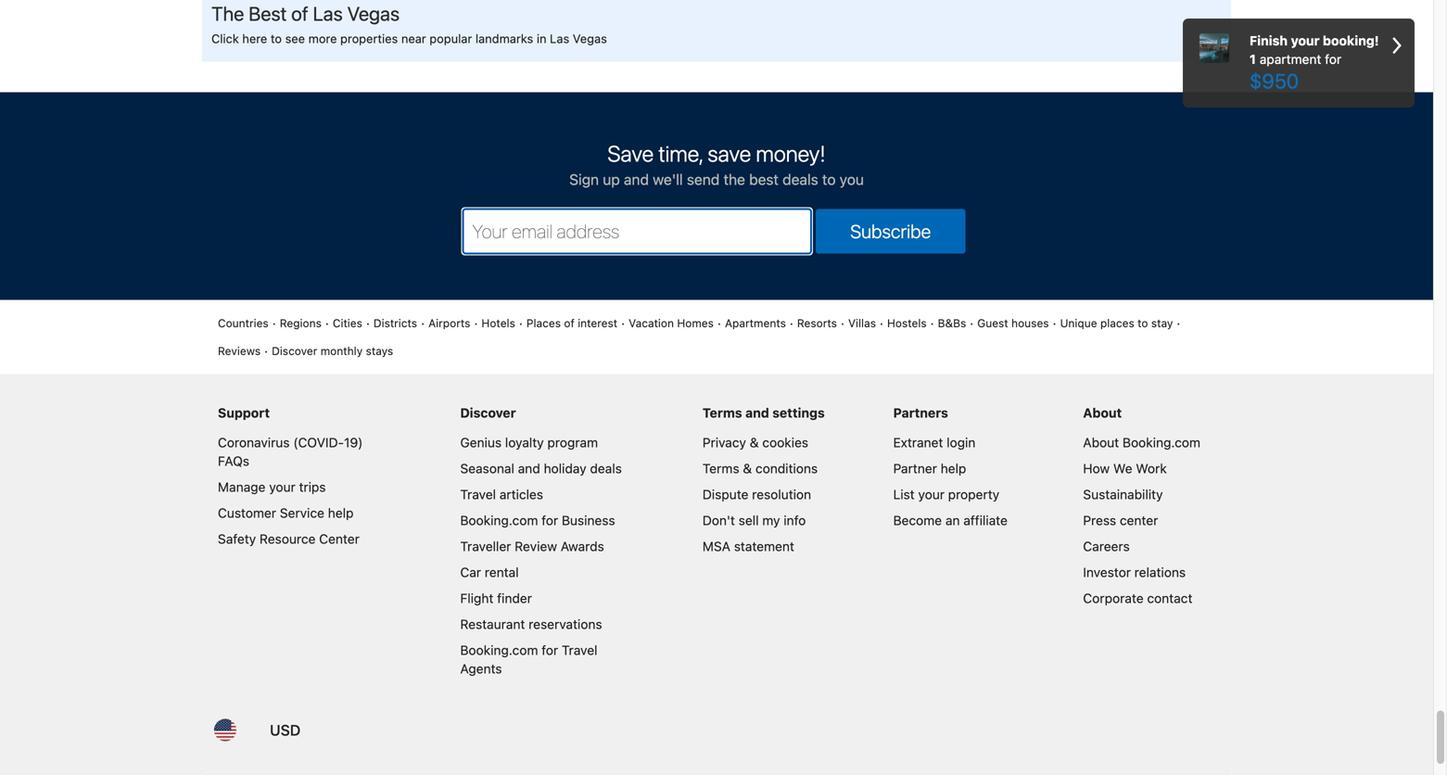 Task type: vqa. For each thing, say whether or not it's contained in the screenshot.
the bottom "deals"
yes



Task type: locate. For each thing, give the bounding box(es) containing it.
1 vertical spatial for
[[542, 513, 558, 528]]

become an affiliate
[[894, 513, 1008, 528]]

1 vertical spatial &
[[743, 461, 752, 476]]

discover for discover monthly stays
[[272, 345, 318, 358]]

about booking.com link
[[1084, 435, 1201, 450]]

help up list your property link
[[941, 461, 967, 476]]

for down reservations
[[542, 643, 558, 658]]

& up terms & conditions
[[750, 435, 759, 450]]

help up the center
[[328, 506, 354, 521]]

press
[[1084, 513, 1117, 528]]

1 vertical spatial of
[[564, 317, 575, 330]]

booking.com for booking.com for business
[[460, 513, 538, 528]]

0 vertical spatial of
[[291, 2, 308, 25]]

2 terms from the top
[[703, 461, 740, 476]]

1 horizontal spatial and
[[624, 171, 649, 188]]

las right in
[[550, 32, 570, 46]]

2 horizontal spatial and
[[746, 405, 770, 421]]

0 horizontal spatial deals
[[590, 461, 622, 476]]

terms for terms & conditions
[[703, 461, 740, 476]]

booking!
[[1323, 33, 1380, 48]]

1 vertical spatial vegas
[[573, 32, 607, 46]]

1 about from the top
[[1084, 405, 1122, 421]]

extranet login
[[894, 435, 976, 450]]

about up how
[[1084, 435, 1120, 450]]

save time, save money! footer
[[0, 91, 1434, 775]]

discover monthly stays
[[272, 345, 393, 358]]

apartments link
[[725, 315, 786, 332]]

countries link
[[218, 315, 269, 332]]

0 vertical spatial vegas
[[347, 2, 400, 25]]

0 horizontal spatial and
[[518, 461, 540, 476]]

time,
[[659, 141, 703, 167]]

your up the apartment
[[1291, 33, 1320, 48]]

your inside finish your booking! 1 apartment for $950
[[1291, 33, 1320, 48]]

1 horizontal spatial of
[[564, 317, 575, 330]]

to left the 'you'
[[823, 171, 836, 188]]

for inside booking.com for travel agents
[[542, 643, 558, 658]]

privacy
[[703, 435, 747, 450]]

for for business
[[542, 513, 558, 528]]

and
[[624, 171, 649, 188], [746, 405, 770, 421], [518, 461, 540, 476]]

your up the "customer service help" link at the bottom
[[269, 480, 296, 495]]

and up privacy & cookies
[[746, 405, 770, 421]]

1 vertical spatial las
[[550, 32, 570, 46]]

2 vertical spatial to
[[1138, 317, 1149, 330]]

settings
[[773, 405, 825, 421]]

1 vertical spatial booking.com
[[460, 513, 538, 528]]

click
[[211, 32, 239, 46]]

vegas up properties
[[347, 2, 400, 25]]

1 horizontal spatial deals
[[783, 171, 819, 188]]

0 vertical spatial for
[[1325, 51, 1342, 67]]

coronavirus (covid-19) faqs link
[[218, 435, 363, 469]]

deals
[[783, 171, 819, 188], [590, 461, 622, 476]]

2 vertical spatial for
[[542, 643, 558, 658]]

and right "up"
[[624, 171, 649, 188]]

0 vertical spatial help
[[941, 461, 967, 476]]

2 horizontal spatial to
[[1138, 317, 1149, 330]]

0 horizontal spatial your
[[269, 480, 296, 495]]

rightchevron image
[[1393, 32, 1402, 59]]

1 vertical spatial and
[[746, 405, 770, 421]]

seasonal and holiday deals link
[[460, 461, 622, 476]]

terms & conditions
[[703, 461, 818, 476]]

partners
[[894, 405, 949, 421]]

business
[[562, 513, 615, 528]]

how we work
[[1084, 461, 1167, 476]]

reviews link
[[218, 343, 261, 359]]

unique
[[1061, 317, 1098, 330]]

deals down money!
[[783, 171, 819, 188]]

0 vertical spatial &
[[750, 435, 759, 450]]

finish your booking! 1 apartment for $950
[[1250, 33, 1380, 93]]

car rental link
[[460, 565, 519, 580]]

list your property
[[894, 487, 1000, 502]]

center
[[319, 532, 360, 547]]

resorts
[[797, 317, 837, 330]]

for down booking!
[[1325, 51, 1342, 67]]

your for list your property
[[919, 487, 945, 502]]

airports link
[[429, 315, 471, 332]]

don't sell my info
[[703, 513, 806, 528]]

and down genius loyalty program "link"
[[518, 461, 540, 476]]

and for terms and settings
[[746, 405, 770, 421]]

discover down regions link
[[272, 345, 318, 358]]

2 about from the top
[[1084, 435, 1120, 450]]

service
[[280, 506, 325, 521]]

0 vertical spatial to
[[271, 32, 282, 46]]

for up review
[[542, 513, 558, 528]]

houses
[[1012, 317, 1049, 330]]

apartment
[[1260, 51, 1322, 67]]

of up see
[[291, 2, 308, 25]]

& down "privacy & cookies" link
[[743, 461, 752, 476]]

discover monthly stays link
[[272, 343, 393, 359]]

1 horizontal spatial your
[[919, 487, 945, 502]]

booking.com for business
[[460, 513, 615, 528]]

about for about
[[1084, 405, 1122, 421]]

in
[[537, 32, 547, 46]]

about up the about booking.com
[[1084, 405, 1122, 421]]

1 horizontal spatial vegas
[[573, 32, 607, 46]]

save
[[708, 141, 751, 167]]

sign
[[570, 171, 599, 188]]

to left stay
[[1138, 317, 1149, 330]]

list
[[894, 487, 915, 502]]

subscribe button
[[816, 209, 966, 254]]

restaurant reservations
[[460, 617, 602, 632]]

0 vertical spatial and
[[624, 171, 649, 188]]

discover
[[272, 345, 318, 358], [460, 405, 516, 421]]

partner help link
[[894, 461, 967, 476]]

dispute resolution link
[[703, 487, 812, 502]]

Your email address email field
[[463, 209, 812, 254]]

deals inside save time, save money! sign up and we'll send the best deals to you
[[783, 171, 819, 188]]

1 vertical spatial to
[[823, 171, 836, 188]]

0 vertical spatial about
[[1084, 405, 1122, 421]]

articles
[[500, 487, 543, 502]]

2 horizontal spatial your
[[1291, 33, 1320, 48]]

properties
[[340, 32, 398, 46]]

your down partner help
[[919, 487, 945, 502]]

0 horizontal spatial las
[[313, 2, 343, 25]]

press center
[[1084, 513, 1159, 528]]

hotels
[[482, 317, 516, 330]]

booking.com up work
[[1123, 435, 1201, 450]]

of right places
[[564, 317, 575, 330]]

terms down privacy
[[703, 461, 740, 476]]

1 horizontal spatial to
[[823, 171, 836, 188]]

genius loyalty program link
[[460, 435, 598, 450]]

how
[[1084, 461, 1110, 476]]

safety
[[218, 532, 256, 547]]

0 horizontal spatial to
[[271, 32, 282, 46]]

1 vertical spatial terms
[[703, 461, 740, 476]]

1 horizontal spatial las
[[550, 32, 570, 46]]

0 horizontal spatial travel
[[460, 487, 496, 502]]

1 terms from the top
[[703, 405, 742, 421]]

to left see
[[271, 32, 282, 46]]

places
[[527, 317, 561, 330]]

1 vertical spatial about
[[1084, 435, 1120, 450]]

dispute resolution
[[703, 487, 812, 502]]

work
[[1136, 461, 1167, 476]]

extranet login link
[[894, 435, 976, 450]]

2 vertical spatial booking.com
[[460, 643, 538, 658]]

your
[[1291, 33, 1320, 48], [269, 480, 296, 495], [919, 487, 945, 502]]

& for terms
[[743, 461, 752, 476]]

unique places to stay link
[[1061, 315, 1174, 332]]

vegas right in
[[573, 32, 607, 46]]

0 vertical spatial travel
[[460, 487, 496, 502]]

to inside save time, save money! sign up and we'll send the best deals to you
[[823, 171, 836, 188]]

genius loyalty program
[[460, 435, 598, 450]]

flight finder link
[[460, 591, 532, 606]]

0 horizontal spatial discover
[[272, 345, 318, 358]]

0 vertical spatial las
[[313, 2, 343, 25]]

2 vertical spatial and
[[518, 461, 540, 476]]

0 vertical spatial terms
[[703, 405, 742, 421]]

1 horizontal spatial discover
[[460, 405, 516, 421]]

0 vertical spatial discover
[[272, 345, 318, 358]]

reviews
[[218, 345, 261, 358]]

best
[[749, 171, 779, 188]]

deals right holiday
[[590, 461, 622, 476]]

booking.com down travel articles
[[460, 513, 538, 528]]

1 vertical spatial deals
[[590, 461, 622, 476]]

regions link
[[280, 315, 322, 332]]

terms up privacy
[[703, 405, 742, 421]]

booking.com up agents
[[460, 643, 538, 658]]

1 horizontal spatial travel
[[562, 643, 598, 658]]

1 vertical spatial travel
[[562, 643, 598, 658]]

center
[[1120, 513, 1159, 528]]

travel down reservations
[[562, 643, 598, 658]]

monthly
[[321, 345, 363, 358]]

up
[[603, 171, 620, 188]]

0 vertical spatial deals
[[783, 171, 819, 188]]

discover up genius
[[460, 405, 516, 421]]

don't
[[703, 513, 735, 528]]

travel down seasonal
[[460, 487, 496, 502]]

about
[[1084, 405, 1122, 421], [1084, 435, 1120, 450]]

of inside places of interest link
[[564, 317, 575, 330]]

loyalty
[[505, 435, 544, 450]]

1 vertical spatial discover
[[460, 405, 516, 421]]

0 horizontal spatial of
[[291, 2, 308, 25]]

1 vertical spatial help
[[328, 506, 354, 521]]

restaurant
[[460, 617, 525, 632]]

traveller
[[460, 539, 511, 554]]

booking.com inside booking.com for travel agents
[[460, 643, 538, 658]]

your for finish your booking! 1 apartment for $950
[[1291, 33, 1320, 48]]

for inside finish your booking! 1 apartment for $950
[[1325, 51, 1342, 67]]

dispute
[[703, 487, 749, 502]]

las up more
[[313, 2, 343, 25]]



Task type: describe. For each thing, give the bounding box(es) containing it.
an
[[946, 513, 960, 528]]

sustainability link
[[1084, 487, 1163, 502]]

sell
[[739, 513, 759, 528]]

sustainability
[[1084, 487, 1163, 502]]

statement
[[734, 539, 795, 554]]

become
[[894, 513, 942, 528]]

terms & conditions link
[[703, 461, 818, 476]]

privacy & cookies
[[703, 435, 809, 450]]

restaurant reservations link
[[460, 617, 602, 632]]

interest
[[578, 317, 618, 330]]

of inside "the best of las vegas click here to see more properties near popular landmarks in las vegas"
[[291, 2, 308, 25]]

manage
[[218, 480, 266, 495]]

seasonal
[[460, 461, 515, 476]]

affiliate
[[964, 513, 1008, 528]]

your for manage your trips
[[269, 480, 296, 495]]

(covid-
[[293, 435, 344, 450]]

investor relations
[[1084, 565, 1186, 580]]

flight finder
[[460, 591, 532, 606]]

careers
[[1084, 539, 1130, 554]]

privacy & cookies link
[[703, 435, 809, 450]]

popular
[[430, 32, 472, 46]]

hostels
[[888, 317, 927, 330]]

booking.com for business link
[[460, 513, 615, 528]]

subscribe
[[851, 220, 931, 242]]

and for seasonal and holiday deals
[[518, 461, 540, 476]]

finder
[[497, 591, 532, 606]]

vacation homes
[[629, 317, 714, 330]]

partner help
[[894, 461, 967, 476]]

vacation
[[629, 317, 674, 330]]

districts
[[374, 317, 417, 330]]

stay
[[1152, 317, 1174, 330]]

car
[[460, 565, 481, 580]]

resorts link
[[797, 315, 837, 332]]

vacation homes link
[[629, 315, 714, 332]]

press center link
[[1084, 513, 1159, 528]]

to inside "the best of las vegas click here to see more properties near popular landmarks in las vegas"
[[271, 32, 282, 46]]

booking.com for travel agents
[[460, 643, 598, 677]]

booking.com for booking.com for travel agents
[[460, 643, 538, 658]]

don't sell my info link
[[703, 513, 806, 528]]

cookies
[[763, 435, 809, 450]]

the
[[211, 2, 244, 25]]

how we work link
[[1084, 461, 1167, 476]]

partner
[[894, 461, 937, 476]]

extranet
[[894, 435, 944, 450]]

1
[[1250, 51, 1257, 67]]

about for about booking.com
[[1084, 435, 1120, 450]]

and inside save time, save money! sign up and we'll send the best deals to you
[[624, 171, 649, 188]]

0 horizontal spatial vegas
[[347, 2, 400, 25]]

stays
[[366, 345, 393, 358]]

car rental
[[460, 565, 519, 580]]

corporate contact
[[1084, 591, 1193, 606]]

b&bs
[[938, 317, 967, 330]]

save
[[608, 141, 654, 167]]

villas link
[[849, 315, 876, 332]]

flight
[[460, 591, 494, 606]]

near
[[401, 32, 426, 46]]

manage your trips link
[[218, 480, 326, 495]]

usd
[[270, 722, 301, 739]]

countries
[[218, 317, 269, 330]]

unique places to stay
[[1061, 317, 1174, 330]]

login
[[947, 435, 976, 450]]

become an affiliate link
[[894, 513, 1008, 528]]

reservations
[[529, 617, 602, 632]]

more
[[308, 32, 337, 46]]

rental
[[485, 565, 519, 580]]

hostels link
[[888, 315, 927, 332]]

safety resource center
[[218, 532, 360, 547]]

terms for terms and settings
[[703, 405, 742, 421]]

discover for discover
[[460, 405, 516, 421]]

program
[[548, 435, 598, 450]]

the
[[724, 171, 746, 188]]

we
[[1114, 461, 1133, 476]]

my
[[763, 513, 780, 528]]

travel inside booking.com for travel agents
[[562, 643, 598, 658]]

& for privacy
[[750, 435, 759, 450]]

for for travel
[[542, 643, 558, 658]]

0 horizontal spatial help
[[328, 506, 354, 521]]

places
[[1101, 317, 1135, 330]]

manage your trips
[[218, 480, 326, 495]]

msa statement
[[703, 539, 795, 554]]

corporate contact link
[[1084, 591, 1193, 606]]

traveller review awards
[[460, 539, 604, 554]]

cities link
[[333, 315, 363, 332]]

b&bs link
[[938, 315, 967, 332]]

agents
[[460, 661, 502, 677]]

guest houses link
[[978, 315, 1049, 332]]

trips
[[299, 480, 326, 495]]

places of interest
[[527, 317, 618, 330]]

0 vertical spatial booking.com
[[1123, 435, 1201, 450]]

resource
[[260, 532, 316, 547]]

1 horizontal spatial help
[[941, 461, 967, 476]]

places of interest link
[[527, 315, 618, 332]]

seasonal and holiday deals
[[460, 461, 622, 476]]

money!
[[756, 141, 826, 167]]

msa statement link
[[703, 539, 795, 554]]

see
[[285, 32, 305, 46]]

coronavirus (covid-19) faqs
[[218, 435, 363, 469]]

best
[[249, 2, 287, 25]]

relations
[[1135, 565, 1186, 580]]

awards
[[561, 539, 604, 554]]

hotels link
[[482, 315, 516, 332]]



